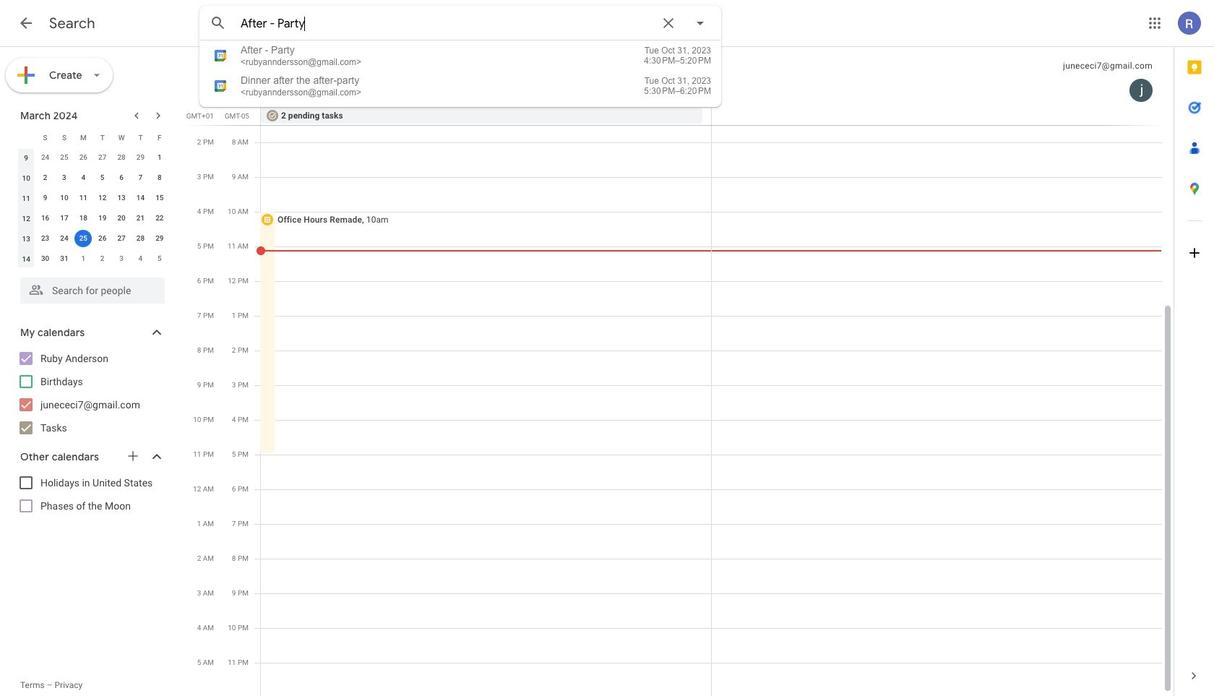 Task type: describe. For each thing, give the bounding box(es) containing it.
other calendars list
[[3, 471, 179, 518]]

24 element
[[56, 230, 73, 247]]

26 element
[[94, 230, 111, 247]]

row down 5 element
[[17, 188, 169, 208]]

18 element
[[75, 210, 92, 227]]

<rubyanndersson@gmail.com> element for tue oct 31, 2023
4:30 pm–5:20 pm element
[[241, 57, 361, 67]]

tue oct 31, 2023
5:30 pm–6:20 pm element
[[604, 76, 711, 96]]

april 5 element
[[151, 250, 168, 267]]

tue oct 31, 2023
4:30 pm–5:20 pm element
[[604, 46, 711, 66]]

19 element
[[94, 210, 111, 227]]

6 element
[[113, 169, 130, 187]]

february 27 element
[[94, 149, 111, 166]]

9 element
[[37, 189, 54, 207]]

row up 4 'element'
[[17, 147, 169, 168]]

april 3 element
[[113, 250, 130, 267]]

row up 12 element
[[17, 168, 169, 188]]

april 1 element
[[75, 250, 92, 267]]

22 element
[[151, 210, 168, 227]]

15 element
[[151, 189, 168, 207]]

Search text field
[[241, 17, 651, 31]]

my calendars list
[[3, 347, 179, 440]]

13 element
[[113, 189, 130, 207]]

16 element
[[37, 210, 54, 227]]

add other calendars image
[[126, 449, 140, 463]]

Search for people text field
[[29, 278, 156, 304]]

31 element
[[56, 250, 73, 267]]

go back image
[[17, 14, 35, 32]]

27 element
[[113, 230, 130, 247]]

row up 25, today element
[[17, 208, 169, 228]]

23 element
[[37, 230, 54, 247]]

29 element
[[151, 230, 168, 247]]

30 element
[[37, 250, 54, 267]]

february 28 element
[[113, 149, 130, 166]]

february 26 element
[[75, 149, 92, 166]]



Task type: vqa. For each thing, say whether or not it's contained in the screenshot.
the see within the Invite others, see guest list popup button
no



Task type: locate. For each thing, give the bounding box(es) containing it.
0 horizontal spatial column header
[[17, 127, 36, 147]]

search image
[[204, 9, 233, 38]]

8 element
[[151, 169, 168, 187]]

4 element
[[75, 169, 92, 187]]

3 element
[[56, 169, 73, 187]]

14 element
[[132, 189, 149, 207]]

0 vertical spatial column header
[[261, 47, 712, 108]]

february 25 element
[[56, 149, 73, 166]]

10 element
[[56, 189, 73, 207]]

list box
[[200, 40, 721, 101]]

row group
[[17, 147, 169, 269]]

column header inside march 2024 grid
[[17, 127, 36, 147]]

row down 25, today element
[[17, 249, 169, 269]]

none search field search for people
[[0, 272, 179, 304]]

april 4 element
[[132, 250, 149, 267]]

1 element
[[151, 149, 168, 166]]

march 2024 grid
[[14, 127, 169, 269]]

row up february 26 element
[[17, 127, 169, 147]]

cell inside row group
[[74, 228, 93, 249]]

<rubyanndersson@gmail.com> element
[[241, 57, 361, 67], [241, 87, 361, 98]]

row down the 18 element
[[17, 228, 169, 249]]

12 element
[[94, 189, 111, 207]]

row down tue oct 31, 2023
5:30 pm–6:20 pm element
[[254, 108, 1174, 125]]

<rubyanndersson@gmail.com> element for tue oct 31, 2023
5:30 pm–6:20 pm element
[[241, 87, 361, 98]]

7 element
[[132, 169, 149, 187]]

None search field
[[200, 6, 721, 107], [0, 272, 179, 304], [200, 6, 721, 107]]

1 <rubyanndersson@gmail.com> element from the top
[[241, 57, 361, 67]]

tab list
[[1175, 47, 1215, 656]]

17 element
[[56, 210, 73, 227]]

clear search image
[[654, 9, 683, 38]]

2 <rubyanndersson@gmail.com> element from the top
[[241, 87, 361, 98]]

column header
[[261, 47, 712, 108], [17, 127, 36, 147]]

grid
[[185, 47, 1174, 696]]

row
[[254, 108, 1174, 125], [17, 127, 169, 147], [17, 147, 169, 168], [17, 168, 169, 188], [17, 188, 169, 208], [17, 208, 169, 228], [17, 228, 169, 249], [17, 249, 169, 269]]

28 element
[[132, 230, 149, 247]]

row group inside march 2024 grid
[[17, 147, 169, 269]]

11 element
[[75, 189, 92, 207]]

2 element
[[37, 169, 54, 187]]

search options image
[[686, 9, 715, 38]]

february 29 element
[[132, 149, 149, 166]]

5 element
[[94, 169, 111, 187]]

1 horizontal spatial column header
[[261, 47, 712, 108]]

1 vertical spatial <rubyanndersson@gmail.com> element
[[241, 87, 361, 98]]

25, today element
[[75, 230, 92, 247]]

1 vertical spatial column header
[[17, 127, 36, 147]]

21 element
[[132, 210, 149, 227]]

0 vertical spatial <rubyanndersson@gmail.com> element
[[241, 57, 361, 67]]

february 24 element
[[37, 149, 54, 166]]

cell
[[74, 228, 93, 249]]

april 2 element
[[94, 250, 111, 267]]

20 element
[[113, 210, 130, 227]]

heading
[[49, 14, 95, 33]]



